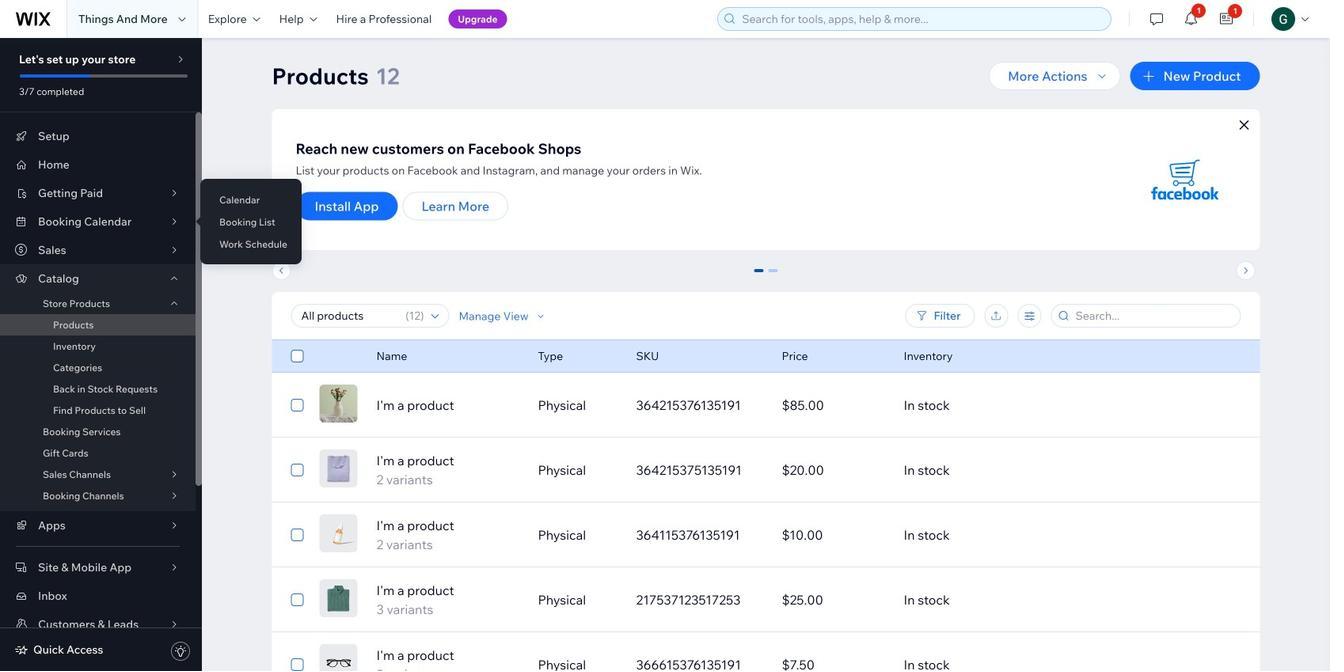 Task type: vqa. For each thing, say whether or not it's contained in the screenshot.
Search... FIELD
yes



Task type: locate. For each thing, give the bounding box(es) containing it.
None checkbox
[[291, 347, 304, 366], [291, 396, 304, 415], [291, 591, 304, 610], [291, 347, 304, 366], [291, 396, 304, 415], [291, 591, 304, 610]]

Search for tools, apps, help & more... field
[[738, 8, 1107, 30]]

None checkbox
[[291, 461, 304, 480], [291, 526, 304, 545], [291, 656, 304, 672], [291, 461, 304, 480], [291, 526, 304, 545], [291, 656, 304, 672]]

sidebar element
[[0, 38, 202, 672]]



Task type: describe. For each thing, give the bounding box(es) containing it.
Search... field
[[1071, 305, 1236, 327]]

Unsaved view field
[[297, 305, 401, 327]]

reach new customers on facebook shops image
[[1134, 128, 1237, 231]]



